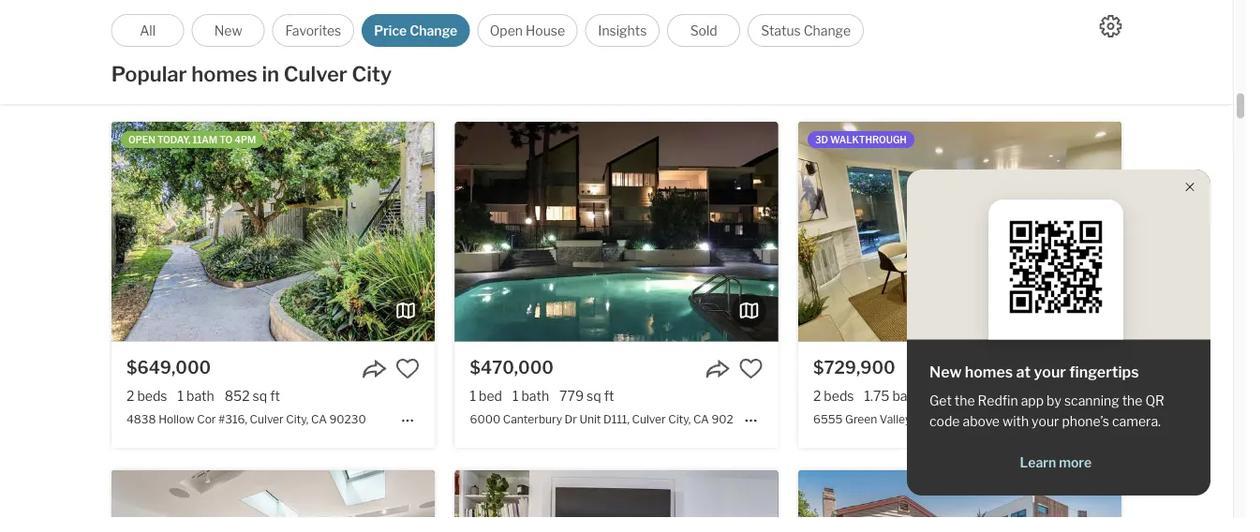 Task type: locate. For each thing, give the bounding box(es) containing it.
1
[[470, 41, 476, 57], [513, 41, 519, 57], [178, 389, 184, 405], [470, 389, 476, 405], [513, 389, 519, 405]]

option group
[[111, 14, 864, 47]]

change up '3 beds'
[[804, 22, 851, 38]]

culver down favorites option
[[284, 61, 348, 87]]

0 vertical spatial 1 bed
[[470, 41, 502, 57]]

your down by
[[1032, 414, 1059, 430]]

ft down favorites
[[287, 41, 297, 57]]

1 up hollow
[[178, 389, 184, 405]]

beds down all at the left
[[137, 41, 167, 57]]

ca
[[335, 65, 351, 78], [311, 413, 327, 427], [693, 413, 709, 427], [1022, 413, 1038, 427]]

sq for $470,000
[[587, 389, 601, 405]]

1 horizontal spatial green
[[845, 413, 878, 427]]

photo of 9105 summertime ln, culver city, ca 90230 image
[[455, 471, 778, 518]]

1 bath for $495,000
[[513, 41, 549, 57]]

1 horizontal spatial homes
[[965, 363, 1013, 381]]

0 horizontal spatial green
[[156, 65, 188, 78]]

all
[[140, 22, 156, 38]]

90230
[[354, 65, 391, 78], [329, 413, 366, 427], [712, 413, 749, 427], [1040, 413, 1077, 427]]

0 horizontal spatial change
[[410, 22, 458, 38]]

change inside price change radio
[[410, 22, 458, 38]]

cir left #115,
[[914, 413, 929, 427]]

sq
[[270, 41, 284, 57], [587, 41, 602, 57], [253, 389, 267, 405], [587, 389, 601, 405], [974, 389, 988, 405]]

sq right the 852
[[253, 389, 267, 405]]

1 vertical spatial green
[[845, 413, 878, 427]]

2 up 4838
[[127, 389, 134, 405]]

favorite button image for $715,000
[[395, 9, 420, 33]]

0 vertical spatial favorite button image
[[395, 9, 420, 33]]

1 vertical spatial new
[[930, 363, 962, 381]]

valley for $729,900
[[880, 413, 911, 427]]

0 horizontal spatial the
[[955, 393, 975, 409]]

779 sq ft
[[560, 389, 614, 405]]

ft
[[287, 41, 297, 57], [605, 41, 615, 57], [270, 389, 280, 405], [604, 389, 614, 405], [991, 389, 1001, 405]]

0 vertical spatial cir
[[225, 65, 239, 78]]

favorite button checkbox
[[395, 9, 420, 33], [1082, 9, 1107, 33], [1082, 357, 1107, 382]]

city, for $729,900
[[997, 413, 1019, 427]]

baths left get
[[893, 389, 927, 405]]

1 horizontal spatial new
[[930, 363, 962, 381]]

bath for $649,000
[[187, 389, 214, 405]]

open
[[490, 22, 523, 38]]

sq right 735
[[587, 41, 602, 57]]

1 the from the left
[[955, 393, 975, 409]]

2 down $715,000 on the left top of the page
[[178, 41, 185, 57]]

2 beds for $729,900
[[814, 389, 854, 405]]

1,252
[[938, 389, 971, 405]]

2 beds for $649,000
[[127, 389, 167, 405]]

green
[[156, 65, 188, 78], [845, 413, 878, 427]]

cir for $729,900
[[914, 413, 929, 427]]

2 beds up 6555
[[814, 389, 854, 405]]

1 bed down open
[[470, 41, 502, 57]]

1 vertical spatial favorite button image
[[739, 357, 763, 382]]

0 horizontal spatial new
[[214, 22, 242, 38]]

1 bath down open house
[[513, 41, 549, 57]]

valley
[[191, 65, 222, 78], [880, 413, 911, 427]]

1 horizontal spatial the
[[1122, 393, 1143, 409]]

the
[[955, 393, 975, 409], [1122, 393, 1143, 409]]

1 bed up 6000
[[470, 389, 502, 405]]

homes up 'redfin'
[[965, 363, 1013, 381]]

1 vertical spatial cir
[[914, 413, 929, 427]]

1 bath for $470,000
[[513, 389, 549, 405]]

6000 canterbury dr unit d111, culver city, ca 90230
[[470, 413, 749, 427]]

beds
[[137, 41, 167, 57], [825, 41, 855, 57], [137, 389, 167, 405], [824, 389, 854, 405]]

popular
[[111, 61, 187, 87]]

get
[[930, 393, 952, 409]]

culver right #100,
[[274, 65, 308, 78]]

#316,
[[218, 413, 247, 427]]

11am
[[192, 135, 218, 146]]

bath up the canterbury
[[522, 389, 549, 405]]

ca right d111,
[[693, 413, 709, 427]]

learn
[[1020, 455, 1057, 471]]

6555 green valley cir #115, culver city, ca 90230
[[814, 413, 1077, 427]]

ft up 4838 hollow cor #316, culver city, ca 90230
[[270, 389, 280, 405]]

3
[[814, 41, 822, 57]]

new homes at your fingertips
[[930, 363, 1139, 381]]

new inside radio
[[214, 22, 242, 38]]

0 horizontal spatial baths
[[188, 41, 223, 57]]

1,252 sq ft
[[938, 389, 1001, 405]]

baths left 1,347
[[188, 41, 223, 57]]

baths
[[188, 41, 223, 57], [893, 389, 927, 405]]

culver
[[284, 61, 348, 87], [274, 65, 308, 78], [250, 413, 284, 427], [632, 413, 666, 427], [961, 413, 994, 427]]

valley for $715,000
[[191, 65, 222, 78]]

2 for $715,000
[[127, 41, 134, 57]]

favorite button checkbox for $805,000
[[1082, 9, 1107, 33]]

sq up above
[[974, 389, 988, 405]]

$495,000
[[470, 10, 554, 30]]

by
[[1047, 393, 1062, 409]]

status change
[[761, 22, 851, 38]]

2 change from the left
[[804, 22, 851, 38]]

cir left #100,
[[225, 65, 239, 78]]

your inside get the redfin app by scanning the qr code above with your phone's camera.
[[1032, 414, 1059, 430]]

your
[[1034, 363, 1067, 381], [1032, 414, 1059, 430]]

culver for $470,000
[[632, 413, 666, 427]]

0 horizontal spatial valley
[[191, 65, 222, 78]]

bed up 6000
[[479, 389, 502, 405]]

1 down open
[[513, 41, 519, 57]]

new
[[214, 22, 242, 38], [930, 363, 962, 381]]

ft up the 6000 canterbury dr unit d111, culver city, ca 90230
[[604, 389, 614, 405]]

bath
[[522, 41, 549, 57], [187, 389, 214, 405], [522, 389, 549, 405]]

favorite button image
[[395, 9, 420, 33], [739, 357, 763, 382]]

1 vertical spatial your
[[1032, 414, 1059, 430]]

new up 1,347
[[214, 22, 242, 38]]

2 up 6315 in the left of the page
[[127, 41, 134, 57]]

homes
[[191, 61, 258, 87], [965, 363, 1013, 381]]

2 up 6555
[[814, 389, 821, 405]]

change for price change
[[410, 22, 458, 38]]

sq for $715,000
[[270, 41, 284, 57]]

1.75
[[865, 389, 890, 405]]

city,
[[310, 65, 333, 78], [286, 413, 309, 427], [668, 413, 691, 427], [997, 413, 1019, 427]]

1 bed from the top
[[479, 41, 502, 57]]

1 vertical spatial homes
[[965, 363, 1013, 381]]

sq right 779
[[587, 389, 601, 405]]

ft for $649,000
[[270, 389, 280, 405]]

1 1 bed from the top
[[470, 41, 502, 57]]

cor
[[197, 413, 216, 427]]

2 baths
[[178, 41, 223, 57]]

2 the from the left
[[1122, 393, 1143, 409]]

culver right d111,
[[632, 413, 666, 427]]

favorite button checkbox
[[739, 9, 763, 33], [395, 357, 420, 382], [739, 357, 763, 382]]

price change
[[374, 22, 458, 38]]

ft up above
[[991, 389, 1001, 405]]

1 horizontal spatial baths
[[893, 389, 927, 405]]

beds up 4838
[[137, 389, 167, 405]]

2 for $649,000
[[127, 389, 134, 405]]

beds up 6555
[[824, 389, 854, 405]]

779
[[560, 389, 584, 405]]

0 vertical spatial homes
[[191, 61, 258, 87]]

1 horizontal spatial valley
[[880, 413, 911, 427]]

6315
[[127, 65, 154, 78]]

photo of 6555 green valley cir #115, culver city, ca 90230 image
[[799, 122, 1122, 342]]

green right 6315 in the left of the page
[[156, 65, 188, 78]]

popular homes in culver city
[[111, 61, 392, 87]]

1 horizontal spatial cir
[[914, 413, 929, 427]]

sold
[[690, 22, 718, 38]]

today,
[[157, 135, 191, 146]]

favorite button checkbox for $470,000
[[739, 357, 763, 382]]

in
[[262, 61, 279, 87]]

sq for $649,000
[[253, 389, 267, 405]]

change
[[410, 22, 458, 38], [804, 22, 851, 38]]

status
[[761, 22, 801, 38]]

ft down insights
[[605, 41, 615, 57]]

bed down open
[[479, 41, 502, 57]]

city, down favorites option
[[310, 65, 333, 78]]

2 beds for $715,000
[[127, 41, 167, 57]]

change right price
[[410, 22, 458, 38]]

beds right '3'
[[825, 41, 855, 57]]

valley down 2 baths
[[191, 65, 222, 78]]

green down 1.75
[[845, 413, 878, 427]]

new up 1,252
[[930, 363, 962, 381]]

0 vertical spatial baths
[[188, 41, 223, 57]]

sq for $729,900
[[974, 389, 988, 405]]

6000
[[470, 413, 501, 427]]

1 bath up the canterbury
[[513, 389, 549, 405]]

ca down app
[[1022, 413, 1038, 427]]

culver down 1,252 sq ft
[[961, 413, 994, 427]]

beds for $649,000
[[137, 389, 167, 405]]

open today, 11am to 4pm
[[128, 135, 256, 146]]

Price Change radio
[[362, 14, 470, 47]]

4838
[[127, 413, 156, 427]]

1 for $470,000
[[513, 389, 519, 405]]

1 horizontal spatial favorite button image
[[739, 357, 763, 382]]

bath up 'cor'
[[187, 389, 214, 405]]

2 beds
[[127, 41, 167, 57], [127, 389, 167, 405], [814, 389, 854, 405]]

homes down 2 baths
[[191, 61, 258, 87]]

$729,900
[[814, 358, 896, 379]]

ca left city
[[335, 65, 351, 78]]

1 bath up 'cor'
[[178, 389, 214, 405]]

0 vertical spatial valley
[[191, 65, 222, 78]]

1 vertical spatial bed
[[479, 389, 502, 405]]

1 for $495,000
[[513, 41, 519, 57]]

1 horizontal spatial change
[[804, 22, 851, 38]]

0 vertical spatial bed
[[479, 41, 502, 57]]

favorite button image
[[739, 9, 763, 33], [1082, 9, 1107, 33], [395, 357, 420, 382], [1082, 357, 1107, 382]]

$805,000
[[814, 10, 898, 30]]

2
[[127, 41, 134, 57], [178, 41, 185, 57], [127, 389, 134, 405], [814, 389, 821, 405]]

90230 for $729,900
[[1040, 413, 1077, 427]]

sq up in
[[270, 41, 284, 57]]

4838 hollow cor #316, culver city, ca 90230
[[127, 413, 366, 427]]

2 beds up 4838
[[127, 389, 167, 405]]

homes for in
[[191, 61, 258, 87]]

change inside status change option
[[804, 22, 851, 38]]

bath down open house
[[522, 41, 549, 57]]

the right get
[[955, 393, 975, 409]]

your right at
[[1034, 363, 1067, 381]]

valley down 1.75 baths
[[880, 413, 911, 427]]

#115,
[[931, 413, 958, 427]]

1 down $495,000
[[470, 41, 476, 57]]

0 vertical spatial new
[[214, 22, 242, 38]]

1 bed
[[470, 41, 502, 57], [470, 389, 502, 405]]

cir
[[225, 65, 239, 78], [914, 413, 929, 427]]

1 for $649,000
[[178, 389, 184, 405]]

qr
[[1146, 393, 1165, 409]]

favorites
[[285, 22, 341, 38]]

phone's
[[1062, 414, 1110, 430]]

0 horizontal spatial favorite button image
[[395, 9, 420, 33]]

ft for $729,900
[[991, 389, 1001, 405]]

favorite button checkbox for $715,000
[[395, 9, 420, 33]]

2 beds down all at the left
[[127, 41, 167, 57]]

1 up the canterbury
[[513, 389, 519, 405]]

0 vertical spatial green
[[156, 65, 188, 78]]

6555
[[814, 413, 843, 427]]

2 bed from the top
[[479, 389, 502, 405]]

photo of 3134 roberts ave, culver city, ca 90232 image
[[799, 471, 1122, 518]]

city, right d111,
[[668, 413, 691, 427]]

2 1 bed from the top
[[470, 389, 502, 405]]

1 bath
[[513, 41, 549, 57], [178, 389, 214, 405], [513, 389, 549, 405]]

1 vertical spatial 1 bed
[[470, 389, 502, 405]]

0 horizontal spatial cir
[[225, 65, 239, 78]]

1 vertical spatial valley
[[880, 413, 911, 427]]

city, right #316,
[[286, 413, 309, 427]]

green for $729,900
[[845, 413, 878, 427]]

city, down 'redfin'
[[997, 413, 1019, 427]]

0 horizontal spatial homes
[[191, 61, 258, 87]]

the up camera.
[[1122, 393, 1143, 409]]

1 change from the left
[[410, 22, 458, 38]]

1 vertical spatial baths
[[893, 389, 927, 405]]



Task type: describe. For each thing, give the bounding box(es) containing it.
ft for $470,000
[[604, 389, 614, 405]]

ca for $715,000
[[335, 65, 351, 78]]

favorite button image for $495,000
[[739, 9, 763, 33]]

ft for $495,000
[[605, 41, 615, 57]]

favorite button checkbox for $495,000
[[739, 9, 763, 33]]

852 sq ft
[[225, 389, 280, 405]]

3 beds
[[814, 41, 855, 57]]

1,347 sq ft
[[233, 41, 297, 57]]

ca right #316,
[[311, 413, 327, 427]]

d111,
[[604, 413, 630, 427]]

open house
[[490, 22, 565, 38]]

$715,000
[[127, 10, 207, 30]]

ca for $470,000
[[693, 413, 709, 427]]

6315 green valley cir #100, culver city, ca 90230
[[127, 65, 391, 78]]

Insights radio
[[585, 14, 660, 47]]

photo of 6000 canterbury dr unit d111, culver city, ca 90230 image
[[455, 122, 778, 342]]

1.75 baths
[[865, 389, 927, 405]]

city
[[352, 61, 392, 87]]

green for $715,000
[[156, 65, 188, 78]]

unit
[[580, 413, 601, 427]]

app install qr code image
[[1004, 215, 1109, 320]]

dr
[[565, 413, 577, 427]]

at
[[1016, 363, 1031, 381]]

1,347
[[233, 41, 267, 57]]

baths for $715,000
[[188, 41, 223, 57]]

0 vertical spatial your
[[1034, 363, 1067, 381]]

photo of 4838 hollow cor #316, culver city, ca 90230 image
[[112, 122, 435, 342]]

hollow
[[159, 413, 195, 427]]

learn more
[[1020, 455, 1092, 471]]

city, for $715,000
[[310, 65, 333, 78]]

4pm
[[235, 135, 256, 146]]

735
[[560, 41, 585, 57]]

favorite button checkbox for $729,900
[[1082, 357, 1107, 382]]

$649,000
[[127, 358, 211, 379]]

1 bed for $470,000
[[470, 389, 502, 405]]

852
[[225, 389, 250, 405]]

to
[[220, 135, 233, 146]]

$470,000
[[470, 358, 554, 379]]

insights
[[598, 22, 647, 38]]

2 for $729,900
[[814, 389, 821, 405]]

3d
[[815, 135, 829, 146]]

1 bed for $495,000
[[470, 41, 502, 57]]

price
[[374, 22, 407, 38]]

change for status change
[[804, 22, 851, 38]]

camera.
[[1113, 414, 1161, 430]]

beds for $715,000
[[137, 41, 167, 57]]

favorite button image for $805,000
[[1082, 9, 1107, 33]]

bath for $495,000
[[522, 41, 549, 57]]

photo of 11215 hannum ave, culver city, ca 90230 image
[[112, 471, 435, 518]]

sq for $495,000
[[587, 41, 602, 57]]

bed for $470,000
[[479, 389, 502, 405]]

All radio
[[111, 14, 184, 47]]

Status Change radio
[[748, 14, 864, 47]]

culver down 852 sq ft
[[250, 413, 284, 427]]

favorite button image for $470,000
[[739, 357, 763, 382]]

city, for $470,000
[[668, 413, 691, 427]]

above
[[963, 414, 1000, 430]]

culver for $715,000
[[274, 65, 308, 78]]

Sold radio
[[667, 14, 741, 47]]

walkthrough
[[830, 135, 907, 146]]

culver for $729,900
[[961, 413, 994, 427]]

new for new homes at your fingertips
[[930, 363, 962, 381]]

ca for $729,900
[[1022, 413, 1038, 427]]

get the redfin app by scanning the qr code above with your phone's camera.
[[930, 393, 1165, 430]]

open
[[128, 135, 155, 146]]

90230 for $470,000
[[712, 413, 749, 427]]

90230 for $715,000
[[354, 65, 391, 78]]

1 up 6000
[[470, 389, 476, 405]]

favorite button image for $649,000
[[395, 357, 420, 382]]

homes for at
[[965, 363, 1013, 381]]

new for new
[[214, 22, 242, 38]]

bed for $495,000
[[479, 41, 502, 57]]

favorite button checkbox for $649,000
[[395, 357, 420, 382]]

Favorites radio
[[272, 14, 354, 47]]

house
[[526, 22, 565, 38]]

code
[[930, 414, 960, 430]]

735 sq ft
[[560, 41, 615, 57]]

Open House radio
[[477, 14, 578, 47]]

New radio
[[192, 14, 265, 47]]

favorite button image for $729,900
[[1082, 357, 1107, 382]]

beds for $729,900
[[824, 389, 854, 405]]

cir for $715,000
[[225, 65, 239, 78]]

1 bath for $649,000
[[178, 389, 214, 405]]

#100,
[[242, 65, 272, 78]]

redfin
[[978, 393, 1019, 409]]

more
[[1059, 455, 1092, 471]]

learn more link
[[930, 454, 1182, 472]]

with
[[1003, 414, 1029, 430]]

3d walkthrough
[[815, 135, 907, 146]]

fingertips
[[1070, 363, 1139, 381]]

app
[[1021, 393, 1044, 409]]

ft for $715,000
[[287, 41, 297, 57]]

baths for $729,900
[[893, 389, 927, 405]]

canterbury
[[503, 413, 562, 427]]

option group containing all
[[111, 14, 864, 47]]

bath for $470,000
[[522, 389, 549, 405]]

scanning
[[1065, 393, 1120, 409]]



Task type: vqa. For each thing, say whether or not it's contained in the screenshot.
Status Change
yes



